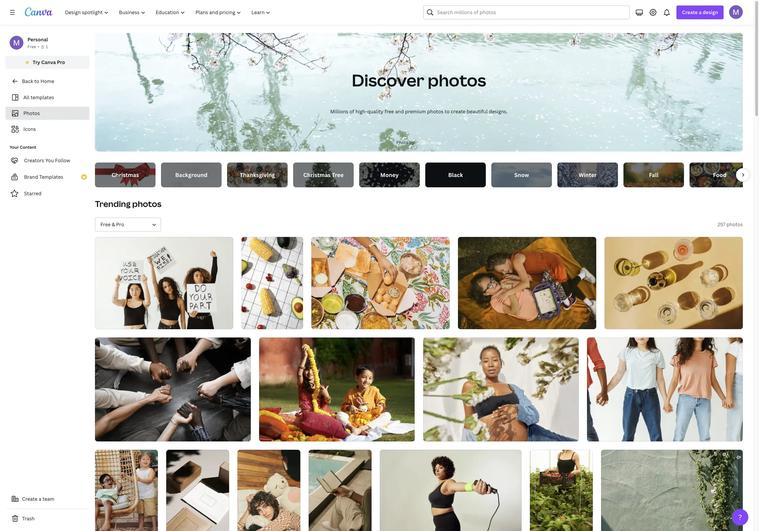 Task type: vqa. For each thing, say whether or not it's contained in the screenshot.
Bob Builder 'icon'
no



Task type: describe. For each thing, give the bounding box(es) containing it.
woman exercising with jump rope image
[[380, 450, 522, 531]]

women protesting together image
[[95, 237, 234, 329]]

create for create a design
[[683, 9, 698, 16]]

background
[[175, 171, 208, 179]]

high-
[[356, 108, 368, 115]]

christmas for christmas tree
[[304, 171, 331, 179]]

back
[[22, 78, 33, 84]]

photos
[[23, 110, 40, 116]]

create for create a team
[[22, 496, 38, 502]]

thanksgiving
[[240, 171, 275, 179]]

back to home
[[22, 78, 54, 84]]

money link
[[360, 163, 420, 187]]

beautiful
[[467, 108, 488, 115]]

free
[[385, 108, 394, 115]]

you
[[45, 157, 54, 164]]

team
[[43, 496, 54, 502]]

all
[[23, 94, 29, 101]]

try canva pro
[[33, 59, 65, 65]]

christmas tree
[[304, 171, 344, 179]]

snow
[[515, 171, 530, 179]]

try
[[33, 59, 40, 65]]

maria williams image
[[730, 5, 744, 19]]

top level navigation element
[[61, 6, 277, 19]]

snow link
[[492, 163, 553, 187]]

fall
[[650, 171, 659, 179]]

creators you follow link
[[6, 154, 90, 167]]

regenerative farmer carrying crate of harvested vegetables image
[[530, 450, 593, 531]]

thanksgiving link
[[227, 163, 288, 187]]

?
[[739, 513, 743, 522]]

starred
[[24, 190, 42, 197]]

trending
[[95, 198, 131, 209]]

your
[[10, 144, 19, 150]]

all templates link
[[10, 91, 85, 104]]

food
[[714, 171, 727, 179]]

christmas link
[[95, 163, 156, 187]]

background link
[[161, 163, 222, 187]]

creators
[[24, 157, 44, 164]]

studio
[[416, 140, 429, 145]]

man reading a book by the swimming pool image
[[309, 450, 372, 531]]

create a design
[[683, 9, 719, 16]]

257 photos
[[718, 221, 744, 228]]

and
[[396, 108, 404, 115]]

free for free & pro
[[101, 221, 111, 228]]

raksha brother and sister with flower garlands outdoors image
[[259, 338, 415, 442]]

personal
[[28, 36, 48, 43]]

back to home link
[[6, 74, 90, 88]]

food link
[[690, 163, 751, 187]]

Search search field
[[438, 6, 626, 19]]

create a team button
[[6, 492, 90, 506]]

to inside back to home link
[[34, 78, 39, 84]]

all templates
[[23, 94, 54, 101]]

content
[[20, 144, 36, 150]]

black link
[[426, 163, 486, 187]]

tree
[[332, 171, 344, 179]]

templates
[[39, 174, 63, 180]]

free & pro
[[101, 221, 124, 228]]

design
[[703, 9, 719, 16]]

home
[[40, 78, 54, 84]]

free for free •
[[28, 44, 36, 50]]



Task type: locate. For each thing, give the bounding box(es) containing it.
a for design
[[700, 9, 702, 16]]

brand
[[24, 174, 38, 180]]

icons link
[[10, 123, 85, 136]]

brand templates link
[[6, 170, 90, 184]]

create left 'design'
[[683, 9, 698, 16]]

designs.
[[489, 108, 508, 115]]

1 horizontal spatial christmas
[[304, 171, 331, 179]]

by
[[410, 140, 415, 145]]

0 horizontal spatial christmas
[[112, 171, 139, 179]]

group of students holding hands image
[[95, 338, 251, 442]]

photos right "premium"
[[428, 108, 444, 115]]

a for team
[[39, 496, 41, 502]]

a inside dropdown button
[[700, 9, 702, 16]]

None search field
[[424, 6, 630, 19]]

1 horizontal spatial to
[[445, 108, 450, 115]]

light and vision glassware casting shadows image
[[605, 237, 744, 329]]

create a design button
[[677, 6, 724, 19]]

1 horizontal spatial free
[[101, 221, 111, 228]]

quality
[[368, 108, 384, 115]]

to left create
[[445, 108, 450, 115]]

fall link
[[624, 163, 685, 187]]

vines on concrete wall image
[[602, 450, 744, 531]]

follow
[[55, 157, 70, 164]]

&
[[112, 221, 115, 228]]

trending photos
[[95, 198, 162, 209]]

millions
[[331, 108, 349, 115]]

create
[[451, 108, 466, 115]]

0 vertical spatial create
[[683, 9, 698, 16]]

free
[[28, 44, 36, 50], [101, 221, 111, 228]]

a left team
[[39, 496, 41, 502]]

a left 'design'
[[700, 9, 702, 16]]

1 horizontal spatial create
[[683, 9, 698, 16]]

canva
[[41, 59, 56, 65]]

257
[[718, 221, 726, 228]]

0 vertical spatial pro
[[57, 59, 65, 65]]

1 vertical spatial create
[[22, 496, 38, 502]]

christmas tree link
[[293, 163, 354, 187]]

brand templates
[[24, 174, 63, 180]]

pro for try canva pro
[[57, 59, 65, 65]]

winter
[[579, 171, 597, 179]]

create inside dropdown button
[[683, 9, 698, 16]]

premium
[[405, 108, 426, 115]]

japan
[[430, 140, 442, 145]]

free & pro button
[[95, 218, 161, 231]]

photos
[[428, 69, 487, 91], [428, 108, 444, 115], [132, 198, 162, 209], [727, 221, 744, 228]]

create inside button
[[22, 496, 38, 502]]

1 vertical spatial pro
[[116, 221, 124, 228]]

photos up free & pro dropdown button
[[132, 198, 162, 209]]

1 vertical spatial to
[[445, 108, 450, 115]]

a
[[700, 9, 702, 16], [39, 496, 41, 502]]

pro right &
[[116, 221, 124, 228]]

pro
[[57, 59, 65, 65], [116, 221, 124, 228]]

photo
[[397, 140, 409, 145]]

parks and loving sisters laying on blanket at a park image
[[458, 237, 597, 329]]

1
[[46, 44, 48, 50]]

assortment of fruits and vegetables image
[[242, 237, 303, 329]]

1 horizontal spatial a
[[700, 9, 702, 16]]

create a team
[[22, 496, 54, 502]]

try canva pro button
[[6, 56, 90, 69]]

people of color protesting together image
[[588, 338, 744, 442]]

christmas left tree
[[304, 171, 331, 179]]

starred link
[[6, 187, 90, 200]]

0 vertical spatial to
[[34, 78, 39, 84]]

photo by studio japan
[[397, 140, 442, 145]]

pro for free & pro
[[116, 221, 124, 228]]

photos up create
[[428, 69, 487, 91]]

0 horizontal spatial a
[[39, 496, 41, 502]]

0 horizontal spatial to
[[34, 78, 39, 84]]

icons
[[23, 126, 36, 132]]

1 christmas from the left
[[112, 171, 139, 179]]

1 vertical spatial a
[[39, 496, 41, 502]]

photos for discover photos
[[428, 69, 487, 91]]

create
[[683, 9, 698, 16], [22, 496, 38, 502]]

1 vertical spatial free
[[101, 221, 111, 228]]

•
[[38, 44, 39, 50]]

christmas
[[112, 171, 139, 179], [304, 171, 331, 179]]

christmas for christmas
[[112, 171, 139, 179]]

pro right canva
[[57, 59, 65, 65]]

black
[[449, 171, 463, 179]]

discover
[[352, 69, 425, 91]]

templates
[[31, 94, 54, 101]]

? button
[[733, 509, 749, 526]]

0 horizontal spatial pro
[[57, 59, 65, 65]]

free •
[[28, 44, 39, 50]]

0 horizontal spatial free
[[28, 44, 36, 50]]

sustainable packaging flatlay of sustainable packagings image
[[166, 450, 229, 531]]

1 horizontal spatial pro
[[116, 221, 124, 228]]

winter link
[[558, 163, 619, 187]]

0 vertical spatial a
[[700, 9, 702, 16]]

pro inside dropdown button
[[116, 221, 124, 228]]

free left &
[[101, 221, 111, 228]]

2 christmas from the left
[[304, 171, 331, 179]]

maternity editorial portrait of pregnant woman image
[[424, 338, 579, 442]]

create left team
[[22, 496, 38, 502]]

0 horizontal spatial create
[[22, 496, 38, 502]]

a inside button
[[39, 496, 41, 502]]

pro inside 'button'
[[57, 59, 65, 65]]

your content
[[10, 144, 36, 150]]

person eating indian takeaway food image
[[312, 237, 450, 329]]

0 vertical spatial free
[[28, 44, 36, 50]]

fashion and self-care woman posing with stuffed toys image
[[238, 450, 301, 531]]

to right the back at the top left
[[34, 78, 39, 84]]

free inside dropdown button
[[101, 221, 111, 228]]

trash
[[22, 515, 35, 522]]

christmas up trending photos
[[112, 171, 139, 179]]

money
[[381, 171, 399, 179]]

discover photos
[[352, 69, 487, 91]]

free left •
[[28, 44, 36, 50]]

photos for trending photos
[[132, 198, 162, 209]]

to
[[34, 78, 39, 84], [445, 108, 450, 115]]

photos right 257
[[727, 221, 744, 228]]

photos for 257 photos
[[727, 221, 744, 228]]

millions of high-quality free and premium photos to create beautiful designs.
[[331, 108, 508, 115]]

creators you follow
[[24, 157, 70, 164]]

of
[[350, 108, 355, 115]]

trash link
[[6, 512, 90, 526]]



